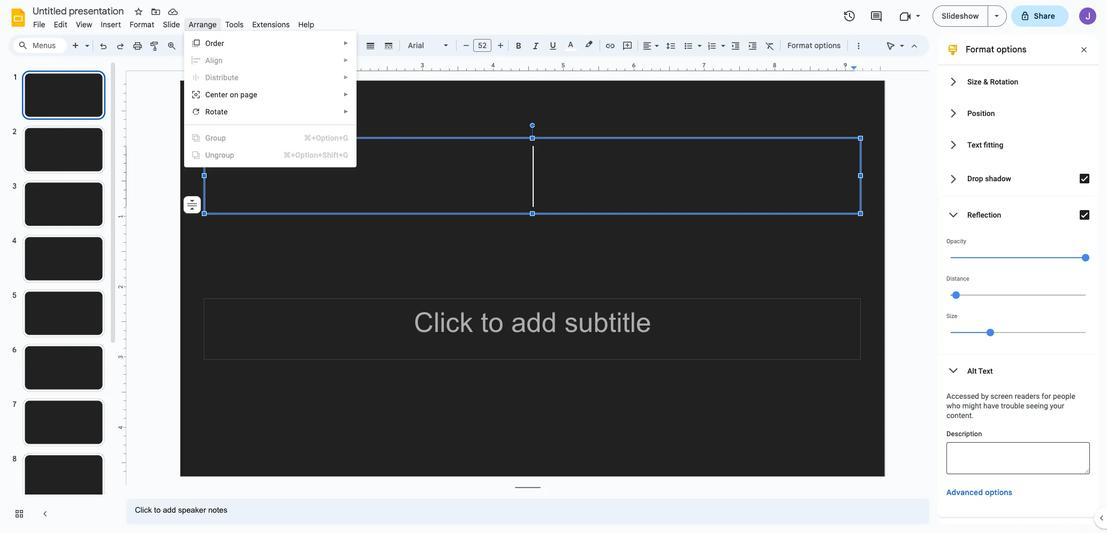 Task type: vqa. For each thing, say whether or not it's contained in the screenshot.
in this presentation
no



Task type: describe. For each thing, give the bounding box(es) containing it.
slide menu item
[[159, 18, 184, 31]]

extensions
[[252, 20, 290, 29]]

size & rotation
[[968, 77, 1019, 86]]

ngroup
[[210, 151, 234, 160]]

distance image
[[953, 292, 960, 299]]

tools menu item
[[221, 18, 248, 31]]

order o element
[[205, 39, 227, 48]]

format options inside button
[[788, 41, 841, 50]]

trouble
[[1001, 402, 1025, 411]]

d
[[205, 73, 210, 82]]

navigation inside "format options" "application"
[[0, 61, 118, 534]]

view menu item
[[72, 18, 97, 31]]

distance
[[947, 276, 970, 283]]

ungroup u element
[[205, 151, 238, 160]]

slideshow
[[942, 11, 979, 21]]

slide
[[163, 20, 180, 29]]

line & paragraph spacing image
[[665, 38, 677, 53]]

help
[[298, 20, 314, 29]]

might
[[963, 402, 982, 411]]

group g element
[[205, 134, 229, 142]]

a
[[205, 56, 210, 65]]

alt
[[968, 367, 977, 376]]

position
[[968, 109, 995, 118]]

description
[[947, 431, 982, 439]]

options inside tab
[[985, 488, 1013, 498]]

view
[[76, 20, 92, 29]]

Rename text field
[[29, 4, 130, 17]]

istribute
[[210, 73, 239, 82]]

menu bar inside menu bar 'banner'
[[29, 14, 319, 32]]

rder
[[211, 39, 224, 48]]

share button
[[1011, 5, 1069, 27]]

Font size field
[[473, 39, 496, 55]]

text fitting tab
[[938, 129, 1099, 161]]

o
[[205, 39, 211, 48]]

live pointer settings image
[[897, 39, 904, 42]]

text fitting
[[968, 141, 1004, 149]]

0 vertical spatial text
[[968, 141, 982, 149]]

have
[[984, 402, 999, 411]]

font list. arial selected. option
[[408, 38, 437, 53]]

size for size
[[947, 313, 958, 320]]

highlight color image
[[583, 38, 595, 51]]

advanced
[[947, 488, 983, 498]]

border color: transparent image
[[346, 38, 359, 52]]

options inside button
[[815, 41, 841, 50]]

presentation options image
[[995, 15, 999, 17]]

roup
[[211, 134, 226, 142]]

Zoom text field
[[182, 38, 212, 53]]

size & rotation tab
[[938, 66, 1099, 97]]

main toolbar
[[66, 0, 867, 304]]

format inside button
[[788, 41, 813, 50]]

seeing
[[1026, 402, 1048, 411]]

menu inside "format options" "application"
[[164, 0, 357, 520]]

border dash option
[[383, 38, 395, 53]]

shadow
[[985, 175, 1012, 183]]

⌘+option+shift+g element
[[271, 150, 348, 161]]

► for otate
[[344, 109, 349, 115]]

r otate
[[205, 108, 228, 116]]

advanced options tab
[[947, 487, 1013, 500]]

reflection
[[968, 211, 1002, 220]]

menu item containing a
[[185, 52, 356, 69]]

a lign
[[205, 56, 223, 65]]

Star checkbox
[[131, 4, 146, 19]]

text color image
[[565, 38, 577, 51]]

menu bar banner
[[0, 0, 1107, 534]]

c
[[205, 90, 210, 99]]

format options inside section
[[966, 44, 1027, 55]]

format options application
[[0, 0, 1107, 534]]

menu item containing u
[[191, 150, 348, 161]]

format inside section
[[966, 44, 995, 55]]

format options section
[[938, 35, 1099, 525]]

1 vertical spatial text
[[979, 367, 993, 376]]

help menu item
[[294, 18, 319, 31]]

lign
[[210, 56, 223, 65]]

page
[[240, 90, 257, 99]]

Zoom field
[[180, 38, 223, 54]]

extensions menu item
[[248, 18, 294, 31]]

u ngroup
[[205, 151, 234, 160]]

opacity image
[[1082, 254, 1090, 262]]

align a element
[[205, 56, 226, 65]]

accessed by screen readers for people who might have trouble seeing your content.
[[947, 393, 1076, 420]]

⌘+option+g element
[[291, 133, 348, 144]]



Task type: locate. For each thing, give the bounding box(es) containing it.
arrange menu item
[[184, 18, 221, 31]]

numbered list menu image
[[719, 39, 726, 42]]

1 horizontal spatial format options
[[966, 44, 1027, 55]]

who
[[947, 402, 961, 411]]

0 vertical spatial size
[[968, 77, 982, 86]]

for
[[1042, 393, 1051, 401]]

menu item
[[164, 0, 348, 520], [185, 52, 356, 69], [185, 69, 356, 86], [191, 150, 348, 161]]

Font size text field
[[474, 39, 491, 52]]

reflection tab
[[938, 197, 1099, 233]]

people
[[1053, 393, 1076, 401]]

format inside "menu item"
[[130, 20, 154, 29]]

Toggle shadow checkbox
[[1074, 168, 1096, 190]]

menu bar containing file
[[29, 14, 319, 32]]

option
[[184, 197, 201, 214]]

navigation
[[0, 61, 118, 534]]

5 ► from the top
[[344, 109, 349, 115]]

text left the fitting
[[968, 141, 982, 149]]

menu bar
[[29, 14, 319, 32]]

► for enter on page
[[344, 92, 349, 97]]

menu item containing g
[[164, 0, 348, 520]]

1 horizontal spatial format
[[788, 41, 813, 50]]

opacity slider
[[947, 245, 1090, 270]]

file
[[33, 20, 45, 29]]

Description text field
[[947, 443, 1090, 475]]

by
[[981, 393, 989, 401]]

shrink text on overflow image
[[185, 198, 200, 213]]

format options
[[788, 41, 841, 50], [966, 44, 1027, 55]]

bulleted list menu image
[[695, 39, 702, 42]]

screen
[[991, 393, 1013, 401]]

u
[[205, 151, 210, 160]]

Toggle reflection checkbox
[[1074, 205, 1096, 226]]

drop
[[968, 175, 984, 183]]

menu item containing d
[[185, 69, 356, 86]]

⌘+option+shift+g
[[283, 151, 348, 160]]

enter
[[210, 90, 228, 99]]

1 ► from the top
[[344, 40, 349, 46]]

size down distance image
[[947, 313, 958, 320]]

► for istribute
[[344, 74, 349, 80]]

accessed
[[947, 393, 979, 401]]

2 ► from the top
[[344, 57, 349, 63]]

alt text
[[968, 367, 993, 376]]

drop shadow
[[968, 175, 1012, 183]]

alt text tab
[[938, 356, 1099, 387]]

► for lign
[[344, 57, 349, 63]]

your
[[1050, 402, 1065, 411]]

format options button
[[783, 37, 846, 54]]

insert
[[101, 20, 121, 29]]

drop shadow tab
[[938, 161, 1099, 197]]

► for rder
[[344, 40, 349, 46]]

menu containing o
[[164, 0, 357, 520]]

4 ► from the top
[[344, 92, 349, 97]]

new slide with layout image
[[82, 39, 89, 42]]

text
[[968, 141, 982, 149], [979, 367, 993, 376]]

border weight option
[[364, 38, 377, 53]]

otate
[[210, 108, 228, 116]]

insert menu item
[[97, 18, 125, 31]]

Menus field
[[13, 38, 67, 53]]

⌘+option+g
[[304, 134, 348, 142]]

edit menu item
[[50, 18, 72, 31]]

opacity
[[947, 238, 967, 245]]

0 horizontal spatial format options
[[788, 41, 841, 50]]

share
[[1034, 11, 1055, 21]]

text right alt
[[979, 367, 993, 376]]

size slider
[[947, 320, 1090, 345]]

readers
[[1015, 393, 1040, 401]]

size image
[[987, 329, 994, 337]]

r
[[205, 108, 210, 116]]

distribute d element
[[205, 73, 242, 82]]

1 vertical spatial size
[[947, 313, 958, 320]]

toggle shadow image
[[1074, 168, 1096, 190]]

2 horizontal spatial format
[[966, 44, 995, 55]]

o rder
[[205, 39, 224, 48]]

content.
[[947, 412, 974, 420]]

advanced options
[[947, 488, 1013, 498]]

size inside tab
[[968, 77, 982, 86]]

file menu item
[[29, 18, 50, 31]]

right margin image
[[851, 63, 885, 71]]

on
[[230, 90, 238, 99]]

menu
[[164, 0, 357, 520]]

►
[[344, 40, 349, 46], [344, 57, 349, 63], [344, 74, 349, 80], [344, 92, 349, 97], [344, 109, 349, 115]]

0 horizontal spatial size
[[947, 313, 958, 320]]

d istribute
[[205, 73, 239, 82]]

center on page c element
[[205, 90, 261, 99]]

distance slider
[[947, 283, 1090, 307]]

fitting
[[984, 141, 1004, 149]]

format
[[130, 20, 154, 29], [788, 41, 813, 50], [966, 44, 995, 55]]

slideshow button
[[933, 5, 988, 27]]

0 horizontal spatial format
[[130, 20, 154, 29]]

left margin image
[[181, 63, 215, 71]]

tools
[[225, 20, 244, 29]]

mode and view toolbar
[[882, 35, 923, 56]]

c enter on page
[[205, 90, 257, 99]]

&
[[984, 77, 988, 86]]

size left & on the top of the page
[[968, 77, 982, 86]]

g roup
[[205, 134, 226, 142]]

rotate r element
[[205, 108, 231, 116]]

rotation
[[990, 77, 1019, 86]]

3 ► from the top
[[344, 74, 349, 80]]

options
[[815, 41, 841, 50], [997, 44, 1027, 55], [985, 488, 1013, 498]]

arrange
[[189, 20, 217, 29]]

arial
[[408, 41, 424, 50]]

edit
[[54, 20, 67, 29]]

size
[[968, 77, 982, 86], [947, 313, 958, 320]]

position tab
[[938, 97, 1099, 129]]

g
[[205, 134, 211, 142]]

size for size & rotation
[[968, 77, 982, 86]]

format menu item
[[125, 18, 159, 31]]

1 horizontal spatial size
[[968, 77, 982, 86]]



